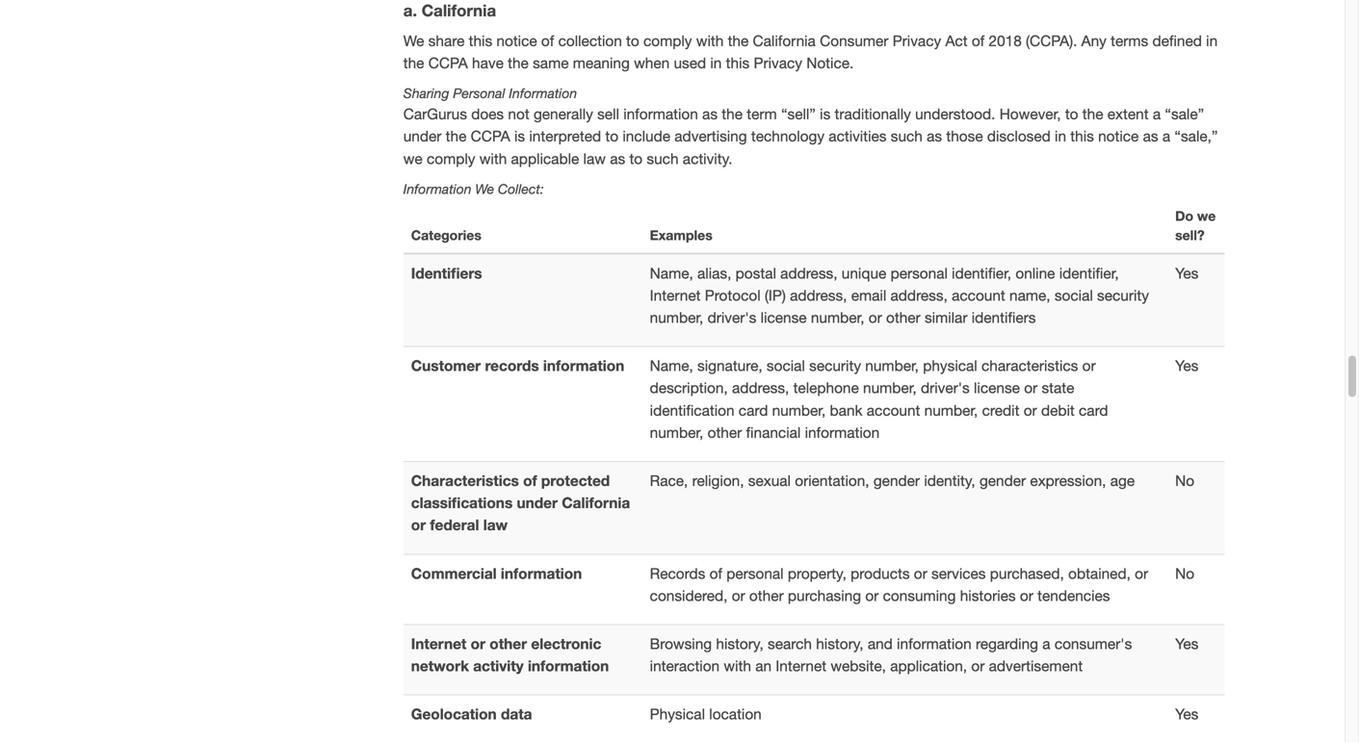 Task type: describe. For each thing, give the bounding box(es) containing it.
security inside name, signature, social security number, physical characteristics or description,         address, telephone number, driver's license or state identification card number,         bank account number, credit or debit card number, other financial information
[[809, 358, 861, 375]]

1 history, from the left
[[716, 636, 764, 653]]

a. california
[[403, 1, 496, 20]]

consuming
[[883, 588, 956, 605]]

law inside characteristics of protected classifications under california or           federal law
[[483, 517, 508, 534]]

email
[[852, 287, 887, 304]]

records of personal property, products or services purchased, obtained,         or considered, or other purchasing or consuming histories or tendencies
[[650, 565, 1149, 605]]

the down cargurus
[[446, 128, 467, 145]]

or down characteristics
[[1024, 380, 1038, 397]]

or down purchased,
[[1020, 588, 1034, 605]]

products
[[851, 565, 910, 583]]

bank
[[830, 402, 863, 419]]

other inside name, signature, social security number, physical characteristics or description,         address, telephone number, driver's license or state identification card number,         bank account number, credit or debit card number, other financial information
[[708, 424, 742, 442]]

0 vertical spatial this
[[469, 32, 493, 50]]

sharing
[[403, 85, 449, 101]]

personal
[[453, 85, 505, 101]]

internet inside 'browsing history, search history, and information regarding a consumer's interaction with an internet website, application, or advertisement'
[[776, 658, 827, 676]]

name, for customer records information
[[650, 358, 694, 375]]

sell
[[598, 106, 619, 123]]

1 horizontal spatial privacy
[[893, 32, 942, 50]]

0 vertical spatial such
[[891, 128, 923, 145]]

"sale"
[[1165, 106, 1205, 123]]

no for characteristics of protected classifications under california or           federal law
[[1176, 473, 1195, 490]]

online
[[1016, 265, 1056, 282]]

address, up 'similar'
[[891, 287, 948, 304]]

address, inside name, signature, social security number, physical characteristics or description,         address, telephone number, driver's license or state identification card number,         bank account number, credit or debit card number, other financial information
[[732, 380, 789, 397]]

internet inside name, alias, postal address, unique personal identifier, online identifier, internet protocol (ip) address, email address, account name, social security number, driver's license number, or other similar identifiers
[[650, 287, 701, 304]]

interaction
[[650, 658, 720, 676]]

histories
[[960, 588, 1016, 605]]

interpreted
[[529, 128, 601, 145]]

1 card from the left
[[739, 402, 768, 419]]

name, signature, social security number, physical characteristics or description,         address, telephone number, driver's license or state identification card number,         bank account number, credit or debit card number, other financial information
[[650, 358, 1109, 442]]

information we collect:
[[403, 181, 544, 197]]

of up same
[[541, 32, 554, 50]]

1 vertical spatial such
[[647, 150, 679, 167]]

identifiers
[[972, 309, 1036, 327]]

generally
[[534, 106, 593, 123]]

characteristics of protected classifications under california or           federal law
[[411, 472, 630, 534]]

other inside records of personal property, products or services purchased, obtained,         or considered, or other purchasing or consuming histories or tendencies
[[750, 588, 784, 605]]

as down include
[[610, 150, 626, 167]]

same
[[533, 54, 569, 72]]

description,
[[650, 380, 728, 397]]

customer
[[411, 357, 481, 375]]

name, for identifiers
[[650, 265, 694, 282]]

collect:
[[498, 181, 544, 197]]

under inside characteristics of protected classifications under california or           federal law
[[517, 494, 558, 512]]

0 vertical spatial in
[[1207, 32, 1218, 50]]

when
[[634, 54, 670, 72]]

traditionally
[[835, 106, 911, 123]]

records
[[650, 565, 706, 583]]

activity
[[473, 658, 524, 676]]

or inside internet or other electronic network activity information
[[471, 635, 486, 653]]

or inside name, alias, postal address, unique personal identifier, online identifier, internet protocol (ip) address, email address, account name, social security number, driver's license number, or other similar identifiers
[[869, 309, 882, 327]]

driver's inside name, signature, social security number, physical characteristics or description,         address, telephone number, driver's license or state identification card number,         bank account number, credit or debit card number, other financial information
[[921, 380, 970, 397]]

identification
[[650, 402, 735, 419]]

activity.
[[683, 150, 733, 167]]

as up 'advertising' at top
[[702, 106, 718, 123]]

share
[[428, 32, 465, 50]]

those
[[947, 128, 983, 145]]

or down the products
[[866, 588, 879, 605]]

commercial information
[[411, 565, 582, 583]]

the up 'term'
[[728, 32, 749, 50]]

financial
[[746, 424, 801, 442]]

or right characteristics
[[1083, 358, 1096, 375]]

similar
[[925, 309, 968, 327]]

race, religion, sexual orientation, gender identity, gender expression, age
[[650, 473, 1135, 490]]

address, right (ip)
[[790, 287, 847, 304]]

unique
[[842, 265, 887, 282]]

2 gender from the left
[[980, 473, 1026, 490]]

sharing personal information cargurus does not generally sell information as the term "sell" is traditionally understood.   however, to the extent a "sale" under the ccpa is interpreted to include advertising technology   activities such as those disclosed in this notice as a "sale," we comply with applicable law as   to such activity.
[[403, 85, 1218, 167]]

the up sharing
[[403, 54, 424, 72]]

physical location
[[650, 706, 762, 724]]

number, left physical
[[866, 358, 919, 375]]

characteristics
[[982, 358, 1079, 375]]

geolocation data
[[411, 706, 532, 724]]

2 identifier, from the left
[[1060, 265, 1119, 282]]

however,
[[1000, 106, 1061, 123]]

state
[[1042, 380, 1075, 397]]

social inside name, alias, postal address, unique personal identifier, online identifier, internet protocol (ip) address, email address, account name, social security number, driver's license number, or other similar identifiers
[[1055, 287, 1093, 304]]

the left 'term'
[[722, 106, 743, 123]]

other inside internet or other electronic network activity information
[[490, 635, 527, 653]]

we inside sharing personal information cargurus does not generally sell information as the term "sell" is traditionally understood.   however, to the extent a "sale" under the ccpa is interpreted to include advertising technology   activities such as those disclosed in this notice as a "sale," we comply with applicable law as   to such activity.
[[403, 150, 423, 167]]

geolocation
[[411, 706, 497, 724]]

license inside name, alias, postal address, unique personal identifier, online identifier, internet protocol (ip) address, email address, account name, social security number, driver's license number, or other similar identifiers
[[761, 309, 807, 327]]

activities
[[829, 128, 887, 145]]

account inside name, alias, postal address, unique personal identifier, online identifier, internet protocol (ip) address, email address, account name, social security number, driver's license number, or other similar identifiers
[[952, 287, 1006, 304]]

or up consuming
[[914, 565, 928, 583]]

yes for data
[[1176, 706, 1199, 724]]

internet inside internet or other electronic network activity information
[[411, 635, 467, 653]]

with inside sharing personal information cargurus does not generally sell information as the term "sell" is traditionally understood.   however, to the extent a "sale" under the ccpa is interpreted to include advertising technology   activities such as those disclosed in this notice as a "sale," we comply with applicable law as   to such activity.
[[480, 150, 507, 167]]

1 yes from the top
[[1176, 265, 1199, 282]]

or right considered,
[[732, 588, 745, 605]]

this inside sharing personal information cargurus does not generally sell information as the term "sell" is traditionally understood.   however, to the extent a "sale" under the ccpa is interpreted to include advertising technology   activities such as those disclosed in this notice as a "sale," we comply with applicable law as   to such activity.
[[1071, 128, 1094, 145]]

yes for records
[[1176, 358, 1199, 375]]

to inside 'we share this notice of collection to comply with the california consumer privacy act of 2018   (ccpa). any terms defined in the ccpa have the same meaning when used in this privacy notice.'
[[626, 32, 640, 50]]

"sell"
[[781, 106, 816, 123]]

do we sell?
[[1176, 208, 1216, 243]]

debit
[[1042, 402, 1075, 419]]

number, down physical
[[925, 402, 978, 419]]

or left debit
[[1024, 402, 1037, 419]]

of inside records of personal property, products or services purchased, obtained,         or considered, or other purchasing or consuming histories or tendencies
[[710, 565, 723, 583]]

as down extent
[[1143, 128, 1159, 145]]

"sale,"
[[1175, 128, 1218, 145]]

categories
[[411, 227, 482, 243]]

considered,
[[650, 588, 728, 605]]

sell?
[[1176, 227, 1205, 243]]

to down include
[[630, 150, 643, 167]]

signature,
[[698, 358, 763, 375]]

0 horizontal spatial in
[[711, 54, 722, 72]]

we share this notice of collection to comply with the california consumer privacy act of 2018   (ccpa). any terms defined in the ccpa have the same meaning when used in this privacy notice.
[[403, 32, 1218, 72]]

credit
[[982, 402, 1020, 419]]

or right obtained,
[[1135, 565, 1149, 583]]

any
[[1082, 32, 1107, 50]]

1 identifier, from the left
[[952, 265, 1012, 282]]

0 horizontal spatial information
[[403, 181, 472, 197]]

act
[[946, 32, 968, 50]]

consumer's
[[1055, 636, 1132, 653]]

yes for or
[[1176, 636, 1199, 653]]

commercial
[[411, 565, 497, 583]]

to down sell
[[605, 128, 619, 145]]

(ip)
[[765, 287, 786, 304]]

characteristics
[[411, 472, 519, 490]]

1 horizontal spatial this
[[726, 54, 750, 72]]

term
[[747, 106, 777, 123]]

information inside sharing personal information cargurus does not generally sell information as the term "sell" is traditionally understood.   however, to the extent a "sale" under the ccpa is interpreted to include advertising technology   activities such as those disclosed in this notice as a "sale," we comply with applicable law as   to such activity.
[[509, 85, 577, 101]]

identifiers
[[411, 264, 482, 282]]

and
[[868, 636, 893, 653]]

cargurus
[[403, 106, 467, 123]]

(ccpa).
[[1026, 32, 1078, 50]]

comply inside 'we share this notice of collection to comply with the california consumer privacy act of 2018   (ccpa). any terms defined in the ccpa have the same meaning when used in this privacy notice.'
[[644, 32, 692, 50]]

electronic
[[531, 635, 602, 653]]

application,
[[891, 658, 967, 676]]

number, up the financial
[[772, 402, 826, 419]]



Task type: locate. For each thing, give the bounding box(es) containing it.
the left extent
[[1083, 106, 1104, 123]]

internet or other electronic network activity information
[[411, 635, 609, 676]]

other down identification on the bottom
[[708, 424, 742, 442]]

physical
[[650, 706, 705, 724]]

california up notice.
[[753, 32, 816, 50]]

under
[[403, 128, 442, 145], [517, 494, 558, 512]]

security inside name, alias, postal address, unique personal identifier, online identifier, internet protocol (ip) address, email address, account name, social security number, driver's license number, or other similar identifiers
[[1098, 287, 1149, 304]]

other up search
[[750, 588, 784, 605]]

under inside sharing personal information cargurus does not generally sell information as the term "sell" is traditionally understood.   however, to the extent a "sale" under the ccpa is interpreted to include advertising technology   activities such as those disclosed in this notice as a "sale," we comply with applicable law as   to such activity.
[[403, 128, 442, 145]]

2 vertical spatial this
[[1071, 128, 1094, 145]]

internet up network
[[411, 635, 467, 653]]

license down (ip)
[[761, 309, 807, 327]]

1 no from the top
[[1176, 473, 1195, 490]]

1 vertical spatial california
[[753, 32, 816, 50]]

2 no from the top
[[1176, 565, 1195, 583]]

name,
[[650, 265, 694, 282], [650, 358, 694, 375]]

ccpa inside 'we share this notice of collection to comply with the california consumer privacy act of 2018   (ccpa). any terms defined in the ccpa have the same meaning when used in this privacy notice.'
[[429, 54, 468, 72]]

1 vertical spatial personal
[[727, 565, 784, 583]]

examples
[[650, 227, 713, 243]]

0 vertical spatial name,
[[650, 265, 694, 282]]

advertisement
[[989, 658, 1083, 676]]

information
[[509, 85, 577, 101], [403, 181, 472, 197]]

information
[[624, 106, 698, 123], [543, 357, 625, 375], [805, 424, 880, 442], [501, 565, 582, 583], [897, 636, 972, 653], [528, 658, 609, 676]]

network
[[411, 658, 469, 676]]

2 horizontal spatial california
[[753, 32, 816, 50]]

religion,
[[692, 473, 744, 490]]

number, right telephone
[[863, 380, 917, 397]]

protected
[[541, 472, 610, 490]]

0 vertical spatial information
[[509, 85, 577, 101]]

or inside characteristics of protected classifications under california or           federal law
[[411, 517, 426, 534]]

privacy left act
[[893, 32, 942, 50]]

0 vertical spatial california
[[422, 1, 496, 20]]

extent
[[1108, 106, 1149, 123]]

such down "traditionally"
[[891, 128, 923, 145]]

security up telephone
[[809, 358, 861, 375]]

notice down extent
[[1099, 128, 1139, 145]]

0 vertical spatial is
[[820, 106, 831, 123]]

with inside 'we share this notice of collection to comply with the california consumer privacy act of 2018   (ccpa). any terms defined in the ccpa have the same meaning when used in this privacy notice.'
[[696, 32, 724, 50]]

we
[[403, 150, 423, 167], [1198, 208, 1216, 224]]

age
[[1111, 473, 1135, 490]]

1 vertical spatial a
[[1163, 128, 1171, 145]]

we inside do we sell?
[[1198, 208, 1216, 224]]

0 horizontal spatial under
[[403, 128, 442, 145]]

we down a. at the left of page
[[403, 32, 424, 50]]

1 vertical spatial privacy
[[754, 54, 803, 72]]

include
[[623, 128, 671, 145]]

with inside 'browsing history, search history, and information regarding a consumer's interaction with an internet website, application, or advertisement'
[[724, 658, 751, 676]]

ccpa down share at left
[[429, 54, 468, 72]]

address, down signature,
[[732, 380, 789, 397]]

property,
[[788, 565, 847, 583]]

card up the financial
[[739, 402, 768, 419]]

0 horizontal spatial comply
[[427, 150, 475, 167]]

0 horizontal spatial we
[[403, 32, 424, 50]]

location
[[709, 706, 762, 724]]

card
[[739, 402, 768, 419], [1079, 402, 1109, 419]]

in
[[1207, 32, 1218, 50], [711, 54, 722, 72], [1055, 128, 1067, 145]]

under down cargurus
[[403, 128, 442, 145]]

name, alias, postal address, unique personal identifier, online identifier, internet protocol (ip) address, email address, account name, social security number, driver's license number, or other similar identifiers
[[650, 265, 1149, 327]]

1 horizontal spatial law
[[583, 150, 606, 167]]

physical
[[923, 358, 978, 375]]

of left the protected
[[523, 472, 537, 490]]

postal
[[736, 265, 777, 282]]

a inside 'browsing history, search history, and information regarding a consumer's interaction with an internet website, application, or advertisement'
[[1043, 636, 1051, 653]]

0 horizontal spatial ccpa
[[429, 54, 468, 72]]

1 horizontal spatial security
[[1098, 287, 1149, 304]]

do
[[1176, 208, 1194, 224]]

1 vertical spatial in
[[711, 54, 722, 72]]

notice inside 'we share this notice of collection to comply with the california consumer privacy act of 2018   (ccpa). any terms defined in the ccpa have the same meaning when used in this privacy notice.'
[[497, 32, 537, 50]]

2 horizontal spatial this
[[1071, 128, 1094, 145]]

internet down search
[[776, 658, 827, 676]]

1 horizontal spatial california
[[562, 494, 630, 512]]

regarding
[[976, 636, 1039, 653]]

records
[[485, 357, 539, 375]]

data
[[501, 706, 532, 724]]

comply
[[644, 32, 692, 50], [427, 150, 475, 167]]

is right "sell"
[[820, 106, 831, 123]]

0 vertical spatial privacy
[[893, 32, 942, 50]]

not
[[508, 106, 530, 123]]

1 horizontal spatial ccpa
[[471, 128, 510, 145]]

technology
[[751, 128, 825, 145]]

2 vertical spatial california
[[562, 494, 630, 512]]

gender
[[874, 473, 920, 490], [980, 473, 1026, 490]]

social up telephone
[[767, 358, 805, 375]]

0 vertical spatial driver's
[[708, 309, 757, 327]]

0 horizontal spatial california
[[422, 1, 496, 20]]

1 vertical spatial notice
[[1099, 128, 1139, 145]]

is
[[820, 106, 831, 123], [515, 128, 525, 145]]

0 horizontal spatial gender
[[874, 473, 920, 490]]

1 horizontal spatial license
[[974, 380, 1020, 397]]

1 vertical spatial no
[[1176, 565, 1195, 583]]

we left collect:
[[475, 181, 494, 197]]

1 horizontal spatial history,
[[816, 636, 864, 653]]

2 card from the left
[[1079, 402, 1109, 419]]

2 vertical spatial with
[[724, 658, 751, 676]]

a
[[1153, 106, 1161, 123], [1163, 128, 1171, 145], [1043, 636, 1051, 653]]

history, up an
[[716, 636, 764, 653]]

internet
[[650, 287, 701, 304], [411, 635, 467, 653], [776, 658, 827, 676]]

driver's inside name, alias, postal address, unique personal identifier, online identifier, internet protocol (ip) address, email address, account name, social security number, driver's license number, or other similar identifiers
[[708, 309, 757, 327]]

to up when
[[626, 32, 640, 50]]

law down classifications
[[483, 517, 508, 534]]

name, inside name, alias, postal address, unique personal identifier, online identifier, internet protocol (ip) address, email address, account name, social security number, driver's license number, or other similar identifiers
[[650, 265, 694, 282]]

2 history, from the left
[[816, 636, 864, 653]]

law down interpreted
[[583, 150, 606, 167]]

1 vertical spatial internet
[[411, 635, 467, 653]]

no right obtained,
[[1176, 565, 1195, 583]]

to right however,
[[1066, 106, 1079, 123]]

0 horizontal spatial social
[[767, 358, 805, 375]]

we right the do
[[1198, 208, 1216, 224]]

identifier, up the identifiers
[[952, 265, 1012, 282]]

ccpa down does
[[471, 128, 510, 145]]

with up used
[[696, 32, 724, 50]]

card right debit
[[1079, 402, 1109, 419]]

tendencies
[[1038, 588, 1110, 605]]

race,
[[650, 473, 688, 490]]

0 horizontal spatial law
[[483, 517, 508, 534]]

0 horizontal spatial such
[[647, 150, 679, 167]]

4 yes from the top
[[1176, 706, 1199, 724]]

privacy left notice.
[[754, 54, 803, 72]]

we
[[403, 32, 424, 50], [475, 181, 494, 197]]

identity,
[[924, 473, 976, 490]]

sexual
[[748, 473, 791, 490]]

information right the records
[[543, 357, 625, 375]]

1 vertical spatial social
[[767, 358, 805, 375]]

such down include
[[647, 150, 679, 167]]

1 gender from the left
[[874, 473, 920, 490]]

account up the identifiers
[[952, 287, 1006, 304]]

used
[[674, 54, 706, 72]]

2 horizontal spatial internet
[[776, 658, 827, 676]]

collection
[[558, 32, 622, 50]]

comply up "information we collect:"
[[427, 150, 475, 167]]

california inside characteristics of protected classifications under california or           federal law
[[562, 494, 630, 512]]

no for commercial information
[[1176, 565, 1195, 583]]

personal
[[891, 265, 948, 282], [727, 565, 784, 583]]

1 vertical spatial name,
[[650, 358, 694, 375]]

0 horizontal spatial account
[[867, 402, 921, 419]]

2 horizontal spatial a
[[1163, 128, 1171, 145]]

meaning
[[573, 54, 630, 72]]

other down email
[[887, 309, 921, 327]]

a.
[[403, 1, 417, 20]]

number, down email
[[811, 309, 865, 327]]

1 horizontal spatial information
[[509, 85, 577, 101]]

an
[[756, 658, 772, 676]]

information down characteristics of protected classifications under california or           federal law
[[501, 565, 582, 583]]

we inside 'we share this notice of collection to comply with the california consumer privacy act of 2018   (ccpa). any terms defined in the ccpa have the same meaning when used in this privacy notice.'
[[403, 32, 424, 50]]

california
[[422, 1, 496, 20], [753, 32, 816, 50], [562, 494, 630, 512]]

1 vertical spatial we
[[475, 181, 494, 197]]

1 horizontal spatial in
[[1055, 128, 1067, 145]]

1 name, from the top
[[650, 265, 694, 282]]

1 vertical spatial under
[[517, 494, 558, 512]]

1 horizontal spatial is
[[820, 106, 831, 123]]

0 horizontal spatial license
[[761, 309, 807, 327]]

driver's down physical
[[921, 380, 970, 397]]

customer records information
[[411, 357, 625, 375]]

information up categories
[[403, 181, 472, 197]]

browsing
[[650, 636, 712, 653]]

0 horizontal spatial card
[[739, 402, 768, 419]]

history,
[[716, 636, 764, 653], [816, 636, 864, 653]]

we down cargurus
[[403, 150, 423, 167]]

account right bank
[[867, 402, 921, 419]]

social right name,
[[1055, 287, 1093, 304]]

this up have
[[469, 32, 493, 50]]

ccpa inside sharing personal information cargurus does not generally sell information as the term "sell" is traditionally understood.   however, to the extent a "sale" under the ccpa is interpreted to include advertising technology   activities such as those disclosed in this notice as a "sale," we comply with applicable law as   to such activity.
[[471, 128, 510, 145]]

information up include
[[624, 106, 698, 123]]

with left an
[[724, 658, 751, 676]]

personal inside name, alias, postal address, unique personal identifier, online identifier, internet protocol (ip) address, email address, account name, social security number, driver's license number, or other similar identifiers
[[891, 265, 948, 282]]

purchasing
[[788, 588, 861, 605]]

1 horizontal spatial notice
[[1099, 128, 1139, 145]]

1 horizontal spatial account
[[952, 287, 1006, 304]]

1 horizontal spatial we
[[1198, 208, 1216, 224]]

information inside internet or other electronic network activity information
[[528, 658, 609, 676]]

3 yes from the top
[[1176, 636, 1199, 653]]

1 horizontal spatial under
[[517, 494, 558, 512]]

information inside name, signature, social security number, physical characteristics or description,         address, telephone number, driver's license or state identification card number,         bank account number, credit or debit card number, other financial information
[[805, 424, 880, 442]]

name, down examples at the top of the page
[[650, 265, 694, 282]]

under down the protected
[[517, 494, 558, 512]]

1 horizontal spatial comply
[[644, 32, 692, 50]]

2 name, from the top
[[650, 358, 694, 375]]

identifier, right online
[[1060, 265, 1119, 282]]

0 vertical spatial with
[[696, 32, 724, 50]]

of right act
[[972, 32, 985, 50]]

0 horizontal spatial security
[[809, 358, 861, 375]]

notice inside sharing personal information cargurus does not generally sell information as the term "sell" is traditionally understood.   however, to the extent a "sale" under the ccpa is interpreted to include advertising technology   activities such as those disclosed in this notice as a "sale," we comply with applicable law as   to such activity.
[[1099, 128, 1139, 145]]

1 vertical spatial driver's
[[921, 380, 970, 397]]

website,
[[831, 658, 886, 676]]

license up credit
[[974, 380, 1020, 397]]

defined
[[1153, 32, 1202, 50]]

number, down identification on the bottom
[[650, 424, 704, 442]]

a left the "sale"
[[1153, 106, 1161, 123]]

other inside name, alias, postal address, unique personal identifier, online identifier, internet protocol (ip) address, email address, account name, social security number, driver's license number, or other similar identifiers
[[887, 309, 921, 327]]

1 horizontal spatial personal
[[891, 265, 948, 282]]

notice up have
[[497, 32, 537, 50]]

account
[[952, 287, 1006, 304], [867, 402, 921, 419]]

1 vertical spatial this
[[726, 54, 750, 72]]

in right defined
[[1207, 32, 1218, 50]]

expression,
[[1030, 473, 1107, 490]]

of inside characteristics of protected classifications under california or           federal law
[[523, 472, 537, 490]]

1 horizontal spatial gender
[[980, 473, 1026, 490]]

2 yes from the top
[[1176, 358, 1199, 375]]

obtained,
[[1069, 565, 1131, 583]]

or inside 'browsing history, search history, and information regarding a consumer's interaction with an internet website, application, or advertisement'
[[972, 658, 985, 676]]

no
[[1176, 473, 1195, 490], [1176, 565, 1195, 583]]

understood.
[[915, 106, 996, 123]]

services
[[932, 565, 986, 583]]

1 vertical spatial account
[[867, 402, 921, 419]]

california down the protected
[[562, 494, 630, 512]]

0 vertical spatial no
[[1176, 473, 1195, 490]]

social inside name, signature, social security number, physical characteristics or description,         address, telephone number, driver's license or state identification card number,         bank account number, credit or debit card number, other financial information
[[767, 358, 805, 375]]

0 vertical spatial account
[[952, 287, 1006, 304]]

of
[[541, 32, 554, 50], [972, 32, 985, 50], [523, 472, 537, 490], [710, 565, 723, 583]]

0 horizontal spatial identifier,
[[952, 265, 1012, 282]]

information down bank
[[805, 424, 880, 442]]

0 vertical spatial social
[[1055, 287, 1093, 304]]

advertising
[[675, 128, 747, 145]]

0 vertical spatial a
[[1153, 106, 1161, 123]]

orientation,
[[795, 473, 870, 490]]

0 vertical spatial security
[[1098, 287, 1149, 304]]

2 vertical spatial in
[[1055, 128, 1067, 145]]

security right name,
[[1098, 287, 1149, 304]]

california inside 'we share this notice of collection to comply with the california consumer privacy act of 2018   (ccpa). any terms defined in the ccpa have the same meaning when used in this privacy notice.'
[[753, 32, 816, 50]]

the right have
[[508, 54, 529, 72]]

is down not
[[515, 128, 525, 145]]

with up "information we collect:"
[[480, 150, 507, 167]]

1 horizontal spatial identifier,
[[1060, 265, 1119, 282]]

telephone
[[794, 380, 859, 397]]

name, inside name, signature, social security number, physical characteristics or description,         address, telephone number, driver's license or state identification card number,         bank account number, credit or debit card number, other financial information
[[650, 358, 694, 375]]

gender left the identity, on the right bottom of the page
[[874, 473, 920, 490]]

0 vertical spatial notice
[[497, 32, 537, 50]]

account inside name, signature, social security number, physical characteristics or description,         address, telephone number, driver's license or state identification card number,         bank account number, credit or debit card number, other financial information
[[867, 402, 921, 419]]

as left the those
[[927, 128, 942, 145]]

law inside sharing personal information cargurus does not generally sell information as the term "sell" is traditionally understood.   however, to the extent a "sale" under the ccpa is interpreted to include advertising technology   activities such as those disclosed in this notice as a "sale," we comply with applicable law as   to such activity.
[[583, 150, 606, 167]]

0 vertical spatial comply
[[644, 32, 692, 50]]

0 vertical spatial law
[[583, 150, 606, 167]]

browsing history, search history, and information regarding a consumer's interaction with an internet website, application, or advertisement
[[650, 636, 1132, 676]]

number,
[[650, 309, 704, 327], [811, 309, 865, 327], [866, 358, 919, 375], [863, 380, 917, 397], [772, 402, 826, 419], [925, 402, 978, 419], [650, 424, 704, 442]]

information inside sharing personal information cargurus does not generally sell information as the term "sell" is traditionally understood.   however, to the extent a "sale" under the ccpa is interpreted to include advertising technology   activities such as those disclosed in this notice as a "sale," we comply with applicable law as   to such activity.
[[624, 106, 698, 123]]

2 vertical spatial internet
[[776, 658, 827, 676]]

1 horizontal spatial a
[[1153, 106, 1161, 123]]

in right used
[[711, 54, 722, 72]]

no right age
[[1176, 473, 1195, 490]]

internet down alias,
[[650, 287, 701, 304]]

personal up 'similar'
[[891, 265, 948, 282]]

2018
[[989, 32, 1022, 50]]

notice.
[[807, 54, 854, 72]]

other up activity
[[490, 635, 527, 653]]

1 vertical spatial license
[[974, 380, 1020, 397]]

license inside name, signature, social security number, physical characteristics or description,         address, telephone number, driver's license or state identification card number,         bank account number, credit or debit card number, other financial information
[[974, 380, 1020, 397]]

comply up when
[[644, 32, 692, 50]]

alias,
[[698, 265, 732, 282]]

or down email
[[869, 309, 882, 327]]

or down regarding
[[972, 658, 985, 676]]

0 horizontal spatial personal
[[727, 565, 784, 583]]

number, down alias,
[[650, 309, 704, 327]]

in inside sharing personal information cargurus does not generally sell information as the term "sell" is traditionally understood.   however, to the extent a "sale" under the ccpa is interpreted to include advertising technology   activities such as those disclosed in this notice as a "sale," we comply with applicable law as   to such activity.
[[1055, 128, 1067, 145]]

applicable
[[511, 150, 579, 167]]

1 vertical spatial security
[[809, 358, 861, 375]]

0 vertical spatial ccpa
[[429, 54, 468, 72]]

search
[[768, 636, 812, 653]]

purchased,
[[990, 565, 1065, 583]]

comply inside sharing personal information cargurus does not generally sell information as the term "sell" is traditionally understood.   however, to the extent a "sale" under the ccpa is interpreted to include advertising technology   activities such as those disclosed in this notice as a "sale," we comply with applicable law as   to such activity.
[[427, 150, 475, 167]]

1 horizontal spatial such
[[891, 128, 923, 145]]

0 vertical spatial we
[[403, 150, 423, 167]]

address, up (ip)
[[781, 265, 838, 282]]

federal
[[430, 517, 479, 534]]

1 horizontal spatial we
[[475, 181, 494, 197]]

of up considered,
[[710, 565, 723, 583]]

information up application,
[[897, 636, 972, 653]]

this right disclosed at the right top of page
[[1071, 128, 1094, 145]]

0 horizontal spatial a
[[1043, 636, 1051, 653]]

or left federal
[[411, 517, 426, 534]]

1 horizontal spatial social
[[1055, 287, 1093, 304]]

personal inside records of personal property, products or services purchased, obtained,         or considered, or other purchasing or consuming histories or tendencies
[[727, 565, 784, 583]]

name,
[[1010, 287, 1051, 304]]

a up advertisement
[[1043, 636, 1051, 653]]

have
[[472, 54, 504, 72]]

disclosed
[[988, 128, 1051, 145]]

0 vertical spatial internet
[[650, 287, 701, 304]]

1 horizontal spatial driver's
[[921, 380, 970, 397]]

1 vertical spatial comply
[[427, 150, 475, 167]]

0 horizontal spatial notice
[[497, 32, 537, 50]]

1 vertical spatial information
[[403, 181, 472, 197]]

2 horizontal spatial in
[[1207, 32, 1218, 50]]

1 vertical spatial with
[[480, 150, 507, 167]]

1 horizontal spatial internet
[[650, 287, 701, 304]]

information up generally
[[509, 85, 577, 101]]

0 horizontal spatial is
[[515, 128, 525, 145]]

name, up description,
[[650, 358, 694, 375]]

information inside 'browsing history, search history, and information regarding a consumer's interaction with an internet website, application, or advertisement'
[[897, 636, 972, 653]]

0 horizontal spatial this
[[469, 32, 493, 50]]

1 vertical spatial ccpa
[[471, 128, 510, 145]]

0 horizontal spatial history,
[[716, 636, 764, 653]]

0 vertical spatial license
[[761, 309, 807, 327]]

1 vertical spatial is
[[515, 128, 525, 145]]



Task type: vqa. For each thing, say whether or not it's contained in the screenshot.
SERIES
no



